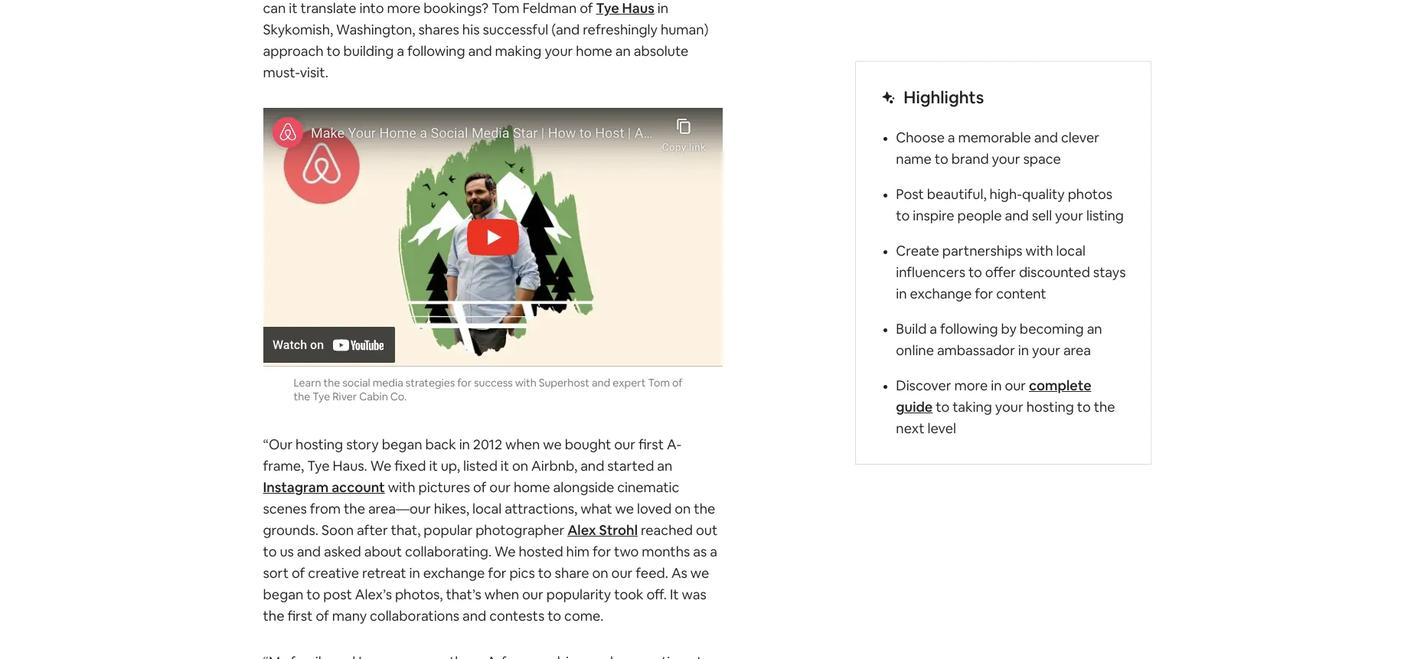 Task type: vqa. For each thing, say whether or not it's contained in the screenshot.
SEARCH "text box"
no



Task type: locate. For each thing, give the bounding box(es) containing it.
of down listed
[[473, 479, 487, 497]]

an up area
[[1087, 320, 1102, 338]]

0 horizontal spatial we
[[371, 458, 392, 475]]

an inside build a following by becoming an online ambassador in your area
[[1087, 320, 1102, 338]]

1 horizontal spatial we
[[616, 500, 634, 518]]

1 horizontal spatial first
[[639, 436, 664, 454]]

following up ambassador
[[940, 320, 998, 338]]

to up visit.
[[327, 42, 341, 60]]

people
[[958, 207, 1002, 224]]

feed.
[[636, 565, 669, 582]]

a inside "choose a memorable and clever name to brand your space"
[[948, 129, 955, 146]]

0 horizontal spatial local
[[473, 500, 502, 518]]

first inside "our hosting story began back in 2012 when we bought our first a- frame, tye haus. we fixed it up, listed it on airbnb, and started an instagram account
[[639, 436, 664, 454]]

1 it from the left
[[429, 458, 438, 475]]

local right hikes,
[[473, 500, 502, 518]]

to
[[327, 42, 341, 60], [935, 150, 948, 168], [896, 207, 910, 224], [969, 263, 982, 281], [936, 398, 950, 416], [1077, 398, 1091, 416], [263, 543, 277, 561], [538, 565, 552, 582], [307, 586, 320, 604], [548, 608, 562, 625]]

we down photographer on the left
[[495, 543, 516, 561]]

next
[[896, 420, 925, 437]]

an
[[616, 42, 631, 60], [1087, 320, 1102, 338], [657, 458, 673, 475]]

content
[[996, 285, 1046, 303]]

superhost
[[539, 376, 590, 390]]

what
[[581, 500, 613, 518]]

0 horizontal spatial with
[[388, 479, 416, 497]]

tye inside "our hosting story began back in 2012 when we bought our first a- frame, tye haus. we fixed it up, listed it on airbnb, and started an instagram account
[[307, 458, 330, 475]]

began inside reached out to us and asked about collaborating. we hosted him for two months as a sort of creative retreat in exchange for pics to share on our feed. as we began to post alex's photos, that's when our popularity took off. it was the first of many collaborations and contests to come.
[[263, 586, 304, 604]]

and down bought
[[581, 458, 605, 475]]

of right tom
[[673, 376, 683, 390]]

1 horizontal spatial an
[[657, 458, 673, 475]]

1 vertical spatial local
[[473, 500, 502, 518]]

his
[[463, 21, 480, 38]]

0 vertical spatial with
[[1026, 242, 1053, 260]]

offer
[[985, 263, 1016, 281]]

your down memorable
[[992, 150, 1020, 168]]

hosting down the complete
[[1027, 398, 1074, 416]]

local up discounted
[[1056, 242, 1086, 260]]

in up the 'photos,'
[[409, 565, 420, 582]]

with up discounted
[[1026, 242, 1053, 260]]

home inside in skykomish, washington, shares his successful (and refreshingly human) approach to building a following and making your home an absolute must-visit.
[[576, 42, 613, 60]]

by
[[1001, 320, 1017, 338]]

up,
[[441, 458, 460, 475]]

him
[[566, 543, 590, 561]]

1 horizontal spatial on
[[593, 565, 609, 582]]

and inside the post beautiful, high-quality photos to inspire people and sell your listing
[[1005, 207, 1029, 224]]

when inside "our hosting story began back in 2012 when we bought our first a- frame, tye haus. we fixed it up, listed it on airbnb, and started an instagram account
[[506, 436, 540, 454]]

skykomish,
[[263, 21, 333, 38]]

collaborating.
[[405, 543, 492, 561]]

collaborations
[[370, 608, 460, 625]]

we down story
[[371, 458, 392, 475]]

back
[[425, 436, 456, 454]]

must-
[[263, 64, 300, 81]]

to left us
[[263, 543, 277, 561]]

our
[[1005, 377, 1026, 394], [615, 436, 636, 454], [490, 479, 511, 497], [612, 565, 633, 582], [522, 586, 544, 604]]

and up space
[[1034, 129, 1058, 146]]

our inside with pictures of our home alongside cinematic scenes from the area—our hikes, local attractions, what we loved on the grounds. soon after that, popular photographer
[[490, 479, 511, 497]]

story
[[346, 436, 379, 454]]

approach
[[263, 42, 324, 60]]

create
[[896, 242, 939, 260]]

a right building
[[397, 42, 404, 60]]

1 horizontal spatial with
[[515, 376, 537, 390]]

0 vertical spatial when
[[506, 436, 540, 454]]

in down influencers
[[896, 285, 907, 303]]

listing
[[1086, 207, 1124, 224]]

2 horizontal spatial an
[[1087, 320, 1102, 338]]

for down offer
[[975, 285, 993, 303]]

of down post
[[316, 608, 329, 625]]

exchange inside create partnerships with local influencers to offer discounted stays in exchange for content
[[910, 285, 972, 303]]

0 horizontal spatial following
[[407, 42, 465, 60]]

0 vertical spatial first
[[639, 436, 664, 454]]

was
[[682, 586, 707, 604]]

(and
[[552, 21, 580, 38]]

pics
[[510, 565, 535, 582]]

0 horizontal spatial began
[[263, 586, 304, 604]]

1 vertical spatial following
[[940, 320, 998, 338]]

2 vertical spatial we
[[691, 565, 709, 582]]

1 vertical spatial with
[[515, 376, 537, 390]]

it right listed
[[501, 458, 509, 475]]

a up brand
[[948, 129, 955, 146]]

to down partnerships
[[969, 263, 982, 281]]

0 horizontal spatial we
[[543, 436, 562, 454]]

and down his
[[468, 42, 492, 60]]

following
[[407, 42, 465, 60], [940, 320, 998, 338]]

exchange down influencers
[[910, 285, 972, 303]]

2 vertical spatial with
[[388, 479, 416, 497]]

in up human)
[[658, 0, 669, 17]]

co.
[[390, 390, 407, 404]]

home down refreshingly
[[576, 42, 613, 60]]

for inside learn the social media strategies for success with superhost and expert tom of the tye river cabin co.
[[457, 376, 472, 390]]

1 horizontal spatial it
[[501, 458, 509, 475]]

space
[[1023, 150, 1061, 168]]

2 vertical spatial on
[[593, 565, 609, 582]]

local inside create partnerships with local influencers to offer discounted stays in exchange for content
[[1056, 242, 1086, 260]]

your inside to taking your hosting to the next level
[[995, 398, 1024, 416]]

first left a-
[[639, 436, 664, 454]]

and inside in skykomish, washington, shares his successful (and refreshingly human) approach to building a following and making your home an absolute must-visit.
[[468, 42, 492, 60]]

hosting
[[1027, 398, 1074, 416], [296, 436, 343, 454]]

absolute
[[634, 42, 689, 60]]

2 horizontal spatial on
[[675, 500, 691, 518]]

the inside reached out to us and asked about collaborating. we hosted him for two months as a sort of creative retreat in exchange for pics to share on our feed. as we began to post alex's photos, that's when our popularity took off. it was the first of many collaborations and contests to come.
[[263, 608, 285, 625]]

our down pics
[[522, 586, 544, 604]]

our up to taking your hosting to the next level
[[1005, 377, 1026, 394]]

a right build
[[930, 320, 937, 338]]

on right share
[[593, 565, 609, 582]]

a
[[397, 42, 404, 60], [948, 129, 955, 146], [930, 320, 937, 338], [710, 543, 718, 561]]

began up fixed
[[382, 436, 422, 454]]

tye
[[313, 390, 330, 404], [307, 458, 330, 475]]

following inside in skykomish, washington, shares his successful (and refreshingly human) approach to building a following and making your home an absolute must-visit.
[[407, 42, 465, 60]]

1 vertical spatial when
[[485, 586, 519, 604]]

0 vertical spatial we
[[543, 436, 562, 454]]

of inside learn the social media strategies for success with superhost and expert tom of the tye river cabin co.
[[673, 376, 683, 390]]

in inside in skykomish, washington, shares his successful (and refreshingly human) approach to building a following and making your home an absolute must-visit.
[[658, 0, 669, 17]]

began down sort
[[263, 586, 304, 604]]

an down a-
[[657, 458, 673, 475]]

0 horizontal spatial it
[[429, 458, 438, 475]]

"our
[[263, 436, 293, 454]]

when right the 2012
[[506, 436, 540, 454]]

0 vertical spatial following
[[407, 42, 465, 60]]

1 vertical spatial exchange
[[423, 565, 485, 582]]

with inside create partnerships with local influencers to offer discounted stays in exchange for content
[[1026, 242, 1053, 260]]

1 horizontal spatial hosting
[[1027, 398, 1074, 416]]

first down sort
[[288, 608, 313, 625]]

on inside reached out to us and asked about collaborating. we hosted him for two months as a sort of creative retreat in exchange for pics to share on our feed. as we began to post alex's photos, that's when our popularity took off. it was the first of many collaborations and contests to come.
[[593, 565, 609, 582]]

1 horizontal spatial following
[[940, 320, 998, 338]]

guide
[[896, 398, 933, 416]]

listed
[[463, 458, 498, 475]]

in down becoming
[[1018, 342, 1029, 359]]

0 horizontal spatial on
[[512, 458, 529, 475]]

scenes
[[263, 500, 307, 518]]

in inside create partnerships with local influencers to offer discounted stays in exchange for content
[[896, 285, 907, 303]]

of right sort
[[292, 565, 305, 582]]

of inside with pictures of our home alongside cinematic scenes from the area—our hikes, local attractions, what we loved on the grounds. soon after that, popular photographer
[[473, 479, 487, 497]]

when inside reached out to us and asked about collaborating. we hosted him for two months as a sort of creative retreat in exchange for pics to share on our feed. as we began to post alex's photos, that's when our popularity took off. it was the first of many collaborations and contests to come.
[[485, 586, 519, 604]]

for
[[975, 285, 993, 303], [457, 376, 472, 390], [593, 543, 611, 561], [488, 565, 507, 582]]

we up strohl
[[616, 500, 634, 518]]

2 horizontal spatial we
[[691, 565, 709, 582]]

2012
[[473, 436, 503, 454]]

it left up,
[[429, 458, 438, 475]]

1 vertical spatial home
[[514, 479, 550, 497]]

to taking your hosting to the next level
[[896, 398, 1115, 437]]

1 vertical spatial began
[[263, 586, 304, 604]]

discover more in our
[[896, 377, 1029, 394]]

0 horizontal spatial home
[[514, 479, 550, 497]]

visit.
[[300, 64, 329, 81]]

with inside with pictures of our home alongside cinematic scenes from the area—our hikes, local attractions, what we loved on the grounds. soon after that, popular photographer
[[388, 479, 416, 497]]

your right taking
[[995, 398, 1024, 416]]

exchange
[[910, 285, 972, 303], [423, 565, 485, 582]]

on up reached
[[675, 500, 691, 518]]

airbnb,
[[532, 458, 578, 475]]

our up started on the left bottom
[[615, 436, 636, 454]]

on inside with pictures of our home alongside cinematic scenes from the area—our hikes, local attractions, what we loved on the grounds. soon after that, popular photographer
[[675, 500, 691, 518]]

that,
[[391, 522, 421, 540]]

0 vertical spatial on
[[512, 458, 529, 475]]

more
[[954, 377, 988, 394]]

brand
[[951, 150, 989, 168]]

we inside "our hosting story began back in 2012 when we bought our first a- frame, tye haus. we fixed it up, listed it on airbnb, and started an instagram account
[[543, 436, 562, 454]]

2 horizontal spatial with
[[1026, 242, 1053, 260]]

loved
[[637, 500, 672, 518]]

following down shares
[[407, 42, 465, 60]]

0 vertical spatial home
[[576, 42, 613, 60]]

beautiful,
[[927, 185, 987, 203]]

1 horizontal spatial exchange
[[910, 285, 972, 303]]

0 vertical spatial an
[[616, 42, 631, 60]]

1 vertical spatial an
[[1087, 320, 1102, 338]]

0 horizontal spatial exchange
[[423, 565, 485, 582]]

with up area—our
[[388, 479, 416, 497]]

us
[[280, 543, 294, 561]]

0 horizontal spatial hosting
[[296, 436, 343, 454]]

0 vertical spatial began
[[382, 436, 422, 454]]

of
[[673, 376, 683, 390], [473, 479, 487, 497], [292, 565, 305, 582], [316, 608, 329, 625]]

local inside with pictures of our home alongside cinematic scenes from the area—our hikes, local attractions, what we loved on the grounds. soon after that, popular photographer
[[473, 500, 502, 518]]

that's
[[446, 586, 482, 604]]

your down becoming
[[1032, 342, 1060, 359]]

on
[[512, 458, 529, 475], [675, 500, 691, 518], [593, 565, 609, 582]]

exchange down the collaborating.
[[423, 565, 485, 582]]

1 horizontal spatial local
[[1056, 242, 1086, 260]]

1 vertical spatial we
[[616, 500, 634, 518]]

when up contests
[[485, 586, 519, 604]]

with right success
[[515, 376, 537, 390]]

tye inside learn the social media strategies for success with superhost and expert tom of the tye river cabin co.
[[313, 390, 330, 404]]

strategies
[[406, 376, 455, 390]]

reached out to us and asked about collaborating. we hosted him for two months as a sort of creative retreat in exchange for pics to share on our feed. as we began to post alex's photos, that's when our popularity took off. it was the first of many collaborations and contests to come.
[[263, 522, 718, 625]]

0 vertical spatial tye
[[313, 390, 330, 404]]

your inside build a following by becoming an online ambassador in your area
[[1032, 342, 1060, 359]]

for left success
[[457, 376, 472, 390]]

we right as
[[691, 565, 709, 582]]

discounted
[[1019, 263, 1090, 281]]

1 vertical spatial hosting
[[296, 436, 343, 454]]

1 horizontal spatial we
[[495, 543, 516, 561]]

and down high-
[[1005, 207, 1029, 224]]

fixed
[[395, 458, 426, 475]]

1 vertical spatial tye
[[307, 458, 330, 475]]

2 vertical spatial an
[[657, 458, 673, 475]]

post
[[323, 586, 352, 604]]

learn
[[294, 376, 321, 390]]

0 vertical spatial local
[[1056, 242, 1086, 260]]

1 horizontal spatial began
[[382, 436, 422, 454]]

in left the 2012
[[459, 436, 470, 454]]

hosting up the haus. at the bottom left
[[296, 436, 343, 454]]

0 horizontal spatial first
[[288, 608, 313, 625]]

0 vertical spatial hosting
[[1027, 398, 1074, 416]]

complete guide
[[896, 377, 1092, 416]]

we up airbnb, on the bottom left of the page
[[543, 436, 562, 454]]

to right name on the top right of the page
[[935, 150, 948, 168]]

tye up instagram account link
[[307, 458, 330, 475]]

your right sell
[[1055, 207, 1083, 224]]

1 vertical spatial we
[[495, 543, 516, 561]]

"our hosting story began back in 2012 when we bought our first a- frame, tye haus. we fixed it up, listed it on airbnb, and started an instagram account
[[263, 436, 682, 497]]

a inside in skykomish, washington, shares his successful (and refreshingly human) approach to building a following and making your home an absolute must-visit.
[[397, 42, 404, 60]]

tye for river
[[313, 390, 330, 404]]

our down listed
[[490, 479, 511, 497]]

0 vertical spatial exchange
[[910, 285, 972, 303]]

a right as
[[710, 543, 718, 561]]

1 vertical spatial on
[[675, 500, 691, 518]]

attractions,
[[505, 500, 578, 518]]

home up attractions,
[[514, 479, 550, 497]]

on left airbnb, on the bottom left of the page
[[512, 458, 529, 475]]

an down refreshingly
[[616, 42, 631, 60]]

to inside the post beautiful, high-quality photos to inspire people and sell your listing
[[896, 207, 910, 224]]

to inside in skykomish, washington, shares his successful (and refreshingly human) approach to building a following and making your home an absolute must-visit.
[[327, 42, 341, 60]]

home inside with pictures of our home alongside cinematic scenes from the area—our hikes, local attractions, what we loved on the grounds. soon after that, popular photographer
[[514, 479, 550, 497]]

and left the expert
[[592, 376, 611, 390]]

retreat
[[362, 565, 406, 582]]

0 horizontal spatial an
[[616, 42, 631, 60]]

we inside reached out to us and asked about collaborating. we hosted him for two months as a sort of creative retreat in exchange for pics to share on our feed. as we began to post alex's photos, that's when our popularity took off. it was the first of many collaborations and contests to come.
[[691, 565, 709, 582]]

we
[[543, 436, 562, 454], [616, 500, 634, 518], [691, 565, 709, 582]]

on inside "our hosting story began back in 2012 when we bought our first a- frame, tye haus. we fixed it up, listed it on airbnb, and started an instagram account
[[512, 458, 529, 475]]

washington,
[[336, 21, 416, 38]]

began
[[382, 436, 422, 454], [263, 586, 304, 604]]

0 vertical spatial we
[[371, 458, 392, 475]]

and
[[468, 42, 492, 60], [1034, 129, 1058, 146], [1005, 207, 1029, 224], [592, 376, 611, 390], [581, 458, 605, 475], [297, 543, 321, 561], [463, 608, 487, 625]]

1 horizontal spatial home
[[576, 42, 613, 60]]

inspire
[[913, 207, 955, 224]]

our down two
[[612, 565, 633, 582]]

hosting inside "our hosting story began back in 2012 when we bought our first a- frame, tye haus. we fixed it up, listed it on airbnb, and started an instagram account
[[296, 436, 343, 454]]

1 vertical spatial first
[[288, 608, 313, 625]]

your down (and
[[545, 42, 573, 60]]

tye left river
[[313, 390, 330, 404]]

to down the post
[[896, 207, 910, 224]]



Task type: describe. For each thing, give the bounding box(es) containing it.
a inside build a following by becoming an online ambassador in your area
[[930, 320, 937, 338]]

photos,
[[395, 586, 443, 604]]

build a following by becoming an online ambassador in your area
[[896, 320, 1102, 359]]

stays
[[1093, 263, 1126, 281]]

first inside reached out to us and asked about collaborating. we hosted him for two months as a sort of creative retreat in exchange for pics to share on our feed. as we began to post alex's photos, that's when our popularity took off. it was the first of many collaborations and contests to come.
[[288, 608, 313, 625]]

the inside to taking your hosting to the next level
[[1094, 398, 1115, 416]]

alex
[[568, 522, 596, 540]]

hosting inside to taking your hosting to the next level
[[1027, 398, 1074, 416]]

for inside create partnerships with local influencers to offer discounted stays in exchange for content
[[975, 285, 993, 303]]

complete guide link
[[896, 377, 1092, 416]]

and inside learn the social media strategies for success with superhost and expert tom of the tye river cabin co.
[[592, 376, 611, 390]]

to inside "choose a memorable and clever name to brand your space"
[[935, 150, 948, 168]]

hosted
[[519, 543, 563, 561]]

level
[[928, 420, 956, 437]]

to left come.
[[548, 608, 562, 625]]

success
[[474, 376, 513, 390]]

choose
[[896, 129, 945, 146]]

bought
[[565, 436, 611, 454]]

two
[[614, 543, 639, 561]]

haus.
[[333, 458, 368, 475]]

and inside "choose a memorable and clever name to brand your space"
[[1034, 129, 1058, 146]]

we inside with pictures of our home alongside cinematic scenes from the area—our hikes, local attractions, what we loved on the grounds. soon after that, popular photographer
[[616, 500, 634, 518]]

we inside "our hosting story began back in 2012 when we bought our first a- frame, tye haus. we fixed it up, listed it on airbnb, and started an instagram account
[[371, 458, 392, 475]]

clever
[[1061, 129, 1100, 146]]

strohl
[[599, 522, 638, 540]]

a inside reached out to us and asked about collaborating. we hosted him for two months as a sort of creative retreat in exchange for pics to share on our feed. as we began to post alex's photos, that's when our popularity took off. it was the first of many collaborations and contests to come.
[[710, 543, 718, 561]]

many
[[332, 608, 367, 625]]

to up "level"
[[936, 398, 950, 416]]

a-
[[667, 436, 682, 454]]

human)
[[661, 21, 709, 38]]

after
[[357, 522, 388, 540]]

photographer
[[476, 522, 565, 540]]

alongside
[[553, 479, 614, 497]]

taking
[[953, 398, 992, 416]]

and down that's
[[463, 608, 487, 625]]

for left pics
[[488, 565, 507, 582]]

tye for haus.
[[307, 458, 330, 475]]

began inside "our hosting story began back in 2012 when we bought our first a- frame, tye haus. we fixed it up, listed it on airbnb, and started an instagram account
[[382, 436, 422, 454]]

we inside reached out to us and asked about collaborating. we hosted him for two months as a sort of creative retreat in exchange for pics to share on our feed. as we began to post alex's photos, that's when our popularity took off. it was the first of many collaborations and contests to come.
[[495, 543, 516, 561]]

about
[[364, 543, 402, 561]]

account
[[332, 479, 385, 497]]

months
[[642, 543, 690, 561]]

and inside "our hosting story began back in 2012 when we bought our first a- frame, tye haus. we fixed it up, listed it on airbnb, and started an instagram account
[[581, 458, 605, 475]]

2 it from the left
[[501, 458, 509, 475]]

as
[[693, 543, 707, 561]]

alex strohl
[[568, 522, 638, 540]]

ambassador
[[937, 342, 1015, 359]]

partnerships
[[942, 242, 1023, 260]]

successful
[[483, 21, 549, 38]]

building
[[344, 42, 394, 60]]

hikes,
[[434, 500, 470, 518]]

to left post
[[307, 586, 320, 604]]

popularity
[[547, 586, 611, 604]]

online
[[896, 342, 934, 359]]

in skykomish, washington, shares his successful (and refreshingly human) approach to building a following and making your home an absolute must-visit.
[[263, 0, 709, 81]]

in inside build a following by becoming an online ambassador in your area
[[1018, 342, 1029, 359]]

asked
[[324, 543, 361, 561]]

come.
[[565, 608, 604, 625]]

following inside build a following by becoming an online ambassador in your area
[[940, 320, 998, 338]]

your inside the post beautiful, high-quality photos to inspire people and sell your listing
[[1055, 207, 1083, 224]]

it
[[670, 586, 679, 604]]

off.
[[647, 586, 667, 604]]

media
[[373, 376, 403, 390]]

exchange inside reached out to us and asked about collaborating. we hosted him for two months as a sort of creative retreat in exchange for pics to share on our feed. as we began to post alex's photos, that's when our popularity took off. it was the first of many collaborations and contests to come.
[[423, 565, 485, 582]]

your inside in skykomish, washington, shares his successful (and refreshingly human) approach to building a following and making your home an absolute must-visit.
[[545, 42, 573, 60]]

for down "alex strohl" link
[[593, 543, 611, 561]]

tom
[[648, 376, 670, 390]]

name
[[896, 150, 932, 168]]

our inside "our hosting story began back in 2012 when we bought our first a- frame, tye haus. we fixed it up, listed it on airbnb, and started an instagram account
[[615, 436, 636, 454]]

soon
[[322, 522, 354, 540]]

making
[[495, 42, 542, 60]]

in inside "our hosting story began back in 2012 when we bought our first a- frame, tye haus. we fixed it up, listed it on airbnb, and started an instagram account
[[459, 436, 470, 454]]

social
[[343, 376, 370, 390]]

shares
[[419, 21, 460, 38]]

contests
[[490, 608, 545, 625]]

and right us
[[297, 543, 321, 561]]

pictures
[[419, 479, 470, 497]]

post beautiful, high-quality photos to inspire people and sell your listing
[[896, 185, 1124, 224]]

with inside learn the social media strategies for success with superhost and expert tom of the tye river cabin co.
[[515, 376, 537, 390]]

river
[[333, 390, 357, 404]]

cabin
[[359, 390, 388, 404]]

photos
[[1068, 185, 1113, 203]]

expert
[[613, 376, 646, 390]]

as
[[672, 565, 688, 582]]

your inside "choose a memorable and clever name to brand your space"
[[992, 150, 1020, 168]]

alex strohl link
[[568, 522, 638, 540]]

grounds.
[[263, 522, 319, 540]]

an inside "our hosting story began back in 2012 when we bought our first a- frame, tye haus. we fixed it up, listed it on airbnb, and started an instagram account
[[657, 458, 673, 475]]

in inside reached out to us and asked about collaborating. we hosted him for two months as a sort of creative retreat in exchange for pics to share on our feed. as we began to post alex's photos, that's when our popularity took off. it was the first of many collaborations and contests to come.
[[409, 565, 420, 582]]

an inside in skykomish, washington, shares his successful (and refreshingly human) approach to building a following and making your home an absolute must-visit.
[[616, 42, 631, 60]]

from
[[310, 500, 341, 518]]

out
[[696, 522, 718, 540]]

cinematic
[[617, 479, 680, 497]]

complete
[[1029, 377, 1092, 394]]

share
[[555, 565, 589, 582]]

to down the complete
[[1077, 398, 1091, 416]]

area
[[1063, 342, 1091, 359]]

learn the social media strategies for success with superhost and expert tom of the tye river cabin co.
[[294, 376, 683, 404]]

to down hosted
[[538, 565, 552, 582]]

creative
[[308, 565, 359, 582]]

in right more
[[991, 377, 1002, 394]]

build
[[896, 320, 927, 338]]

frame,
[[263, 458, 304, 475]]

to inside create partnerships with local influencers to offer discounted stays in exchange for content
[[969, 263, 982, 281]]

memorable
[[958, 129, 1031, 146]]

discover
[[896, 377, 951, 394]]

instagram
[[263, 479, 329, 497]]

instagram account link
[[263, 479, 385, 497]]



